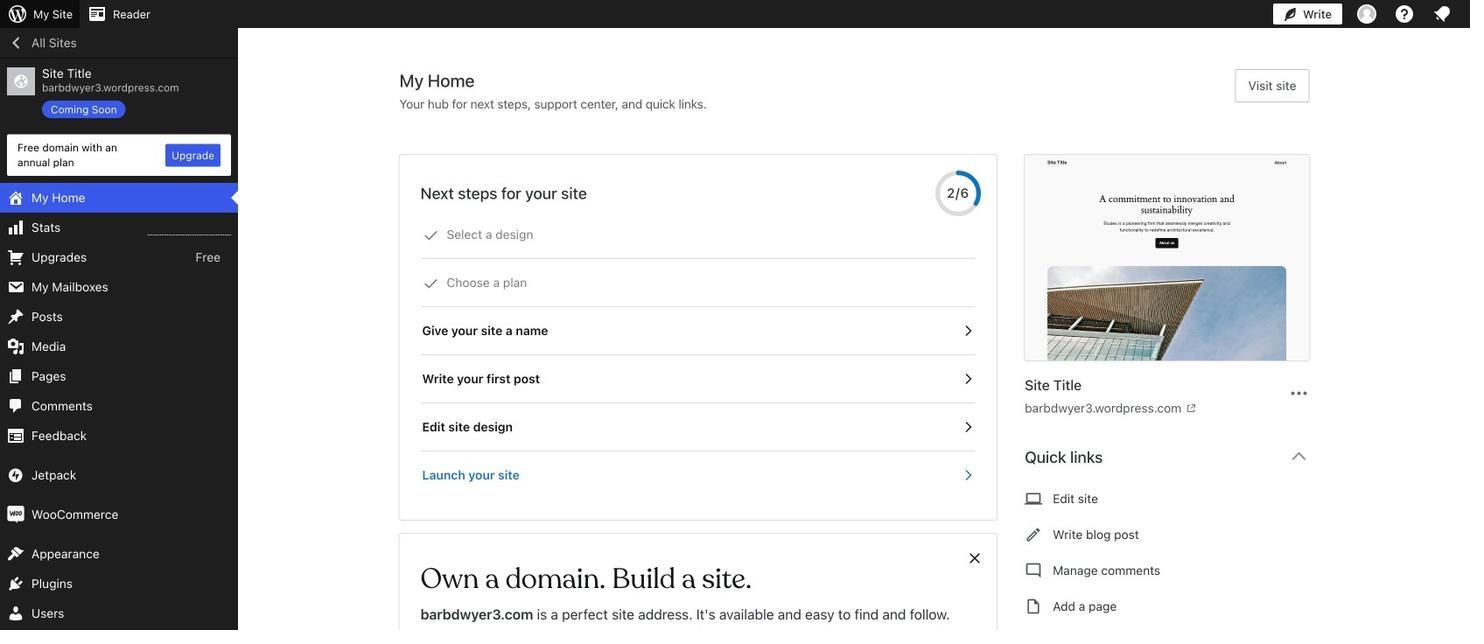 Task type: describe. For each thing, give the bounding box(es) containing it.
2 img image from the top
[[7, 506, 25, 524]]

1 task enabled image from the top
[[961, 371, 976, 387]]

task complete image
[[423, 276, 439, 292]]

launchpad checklist element
[[421, 211, 976, 499]]

task complete image
[[423, 228, 439, 243]]

highest hourly views 0 image
[[148, 224, 231, 236]]

2 task enabled image from the top
[[961, 467, 976, 483]]

more options for site site title image
[[1289, 383, 1310, 404]]

insert_drive_file image
[[1025, 596, 1043, 617]]

mode_comment image
[[1025, 560, 1043, 581]]

1 img image from the top
[[7, 467, 25, 484]]



Task type: locate. For each thing, give the bounding box(es) containing it.
my profile image
[[1358, 4, 1377, 24]]

progress bar
[[936, 171, 982, 216]]

0 vertical spatial task enabled image
[[961, 323, 976, 339]]

help image
[[1395, 4, 1416, 25]]

edit image
[[1025, 524, 1043, 545]]

dismiss domain name promotion image
[[968, 548, 983, 569]]

1 vertical spatial img image
[[7, 506, 25, 524]]

img image
[[7, 467, 25, 484], [7, 506, 25, 524]]

1 vertical spatial task enabled image
[[961, 419, 976, 435]]

task enabled image
[[961, 371, 976, 387], [961, 419, 976, 435]]

2 task enabled image from the top
[[961, 419, 976, 435]]

main content
[[400, 69, 1324, 630]]

1 vertical spatial task enabled image
[[961, 467, 976, 483]]

laptop image
[[1025, 488, 1043, 510]]

0 vertical spatial task enabled image
[[961, 371, 976, 387]]

0 vertical spatial img image
[[7, 467, 25, 484]]

task enabled image
[[961, 323, 976, 339], [961, 467, 976, 483]]

manage your notifications image
[[1432, 4, 1453, 25]]

1 task enabled image from the top
[[961, 323, 976, 339]]



Task type: vqa. For each thing, say whether or not it's contained in the screenshot.
bottommost IMG
yes



